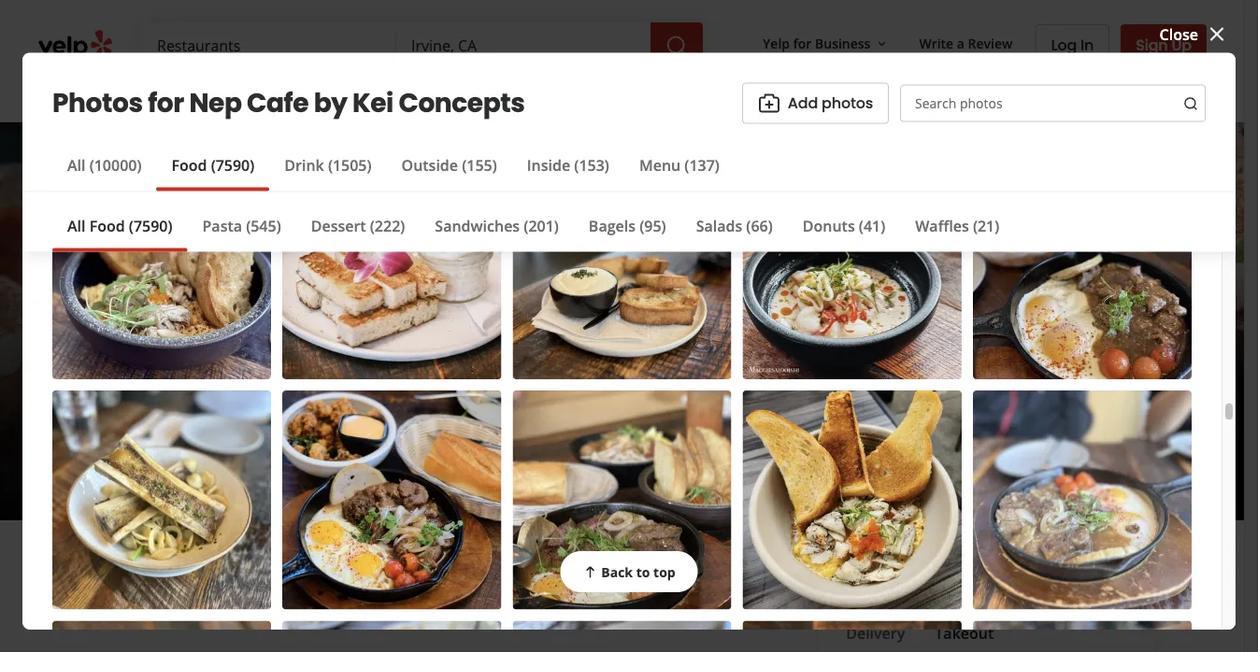 Task type: describe. For each thing, give the bounding box(es) containing it.
&
[[419, 428, 430, 448]]

photo of nep cafe by kei concepts - fountain valley, ca, us. get your coffee fix! image
[[0, 123, 109, 521]]

follow button
[[623, 558, 731, 600]]

tab list containing delivery
[[832, 623, 1009, 653]]

4.4 (2,597 reviews)
[[374, 387, 506, 407]]

16 info v2 image
[[382, 463, 397, 478]]

24 star v2 image
[[102, 568, 125, 590]]

home
[[286, 83, 324, 101]]

24 chevron down v2 image for auto services
[[518, 81, 541, 103]]

sign up
[[1137, 34, 1193, 55]]

in
[[1081, 35, 1095, 56]]

sandwiches
[[435, 216, 520, 236]]

1 horizontal spatial kei
[[481, 317, 552, 380]]

see hours link
[[616, 461, 686, 484]]

follow
[[669, 568, 715, 589]]

drink
[[285, 155, 324, 175]]

donuts
[[803, 216, 856, 236]]

see hours
[[624, 464, 678, 479]]

salads (66)
[[696, 216, 773, 236]]

for for business
[[794, 34, 812, 52]]

add photos
[[788, 93, 874, 114]]

sign
[[1137, 34, 1169, 55]]

(1505)
[[328, 155, 372, 175]]

pasta (545)
[[203, 216, 281, 236]]

write a review link
[[912, 26, 1021, 60]]

1 horizontal spatial food
[[172, 155, 207, 175]]

search image
[[1184, 96, 1199, 111]]

add photos link
[[743, 83, 889, 124]]

(137)
[[685, 155, 720, 175]]

4.4
[[374, 387, 395, 407]]

all (10000)
[[67, 155, 142, 175]]

order food
[[832, 574, 934, 600]]

yelp for business
[[763, 34, 871, 52]]

back
[[602, 564, 633, 581]]

cafes link
[[496, 428, 536, 448]]

tab list containing all food (7590)
[[52, 215, 1015, 252]]

auto
[[433, 83, 461, 101]]

1 vertical spatial by
[[414, 317, 472, 380]]

1 horizontal spatial photos
[[1075, 451, 1127, 472]]

24 close v2 image
[[1207, 23, 1229, 46]]

breakfast
[[342, 428, 415, 448]]

food (7590)
[[172, 155, 255, 175]]

vietnamese
[[544, 428, 632, 448]]

up
[[1172, 34, 1193, 55]]

2 , from the left
[[536, 428, 540, 448]]

back to top button
[[561, 552, 698, 593]]

business
[[816, 34, 871, 52]]

reviews)
[[446, 387, 506, 407]]

auto services link
[[418, 67, 556, 122]]

add photo link
[[259, 558, 398, 600]]

sign up link
[[1122, 24, 1208, 65]]

24 save outline v2 image
[[533, 568, 556, 590]]

outside
[[402, 155, 458, 175]]

-
[[306, 461, 311, 481]]

hours updated 3 weeks ago
[[405, 461, 605, 481]]

a for review
[[175, 568, 185, 589]]

3 photo of nep cafe by kei concepts - fountain valley, ca, us. image from the left
[[707, 123, 1025, 521]]

home services link
[[271, 67, 418, 122]]

pm
[[348, 461, 371, 481]]

see all 10k photos link
[[966, 439, 1157, 484]]

add for add photo
[[305, 568, 335, 589]]

info alert
[[382, 460, 605, 483]]

inside (153)
[[527, 155, 610, 175]]

16 helpful v2 image
[[583, 565, 598, 580]]

claimed
[[217, 428, 275, 448]]

breakfast & brunch , cafes , vietnamese
[[342, 428, 632, 448]]

to
[[637, 564, 650, 581]]

share button
[[405, 558, 510, 600]]

(95)
[[640, 216, 667, 236]]

3:00
[[314, 461, 344, 481]]

0 horizontal spatial concepts
[[399, 85, 525, 122]]

write a review
[[132, 568, 236, 589]]

menu (137)
[[640, 155, 720, 175]]

photos
[[52, 85, 143, 122]]

nep cafe by kei concepts
[[198, 317, 780, 380]]

see for see hours
[[624, 464, 643, 479]]

auto services
[[433, 83, 514, 101]]

save
[[563, 568, 600, 589]]

edit button
[[644, 429, 681, 452]]

breakfast & brunch link
[[342, 428, 488, 448]]



Task type: locate. For each thing, give the bounding box(es) containing it.
photos
[[822, 93, 874, 114], [1075, 451, 1127, 472]]

all down the all (10000)
[[67, 216, 86, 236]]

4.4 star rating image
[[198, 382, 362, 412]]

kei up the (1505)
[[353, 85, 394, 122]]

nep up 4.4 star rating image
[[198, 317, 289, 380]]

(7590) down (10000) at the top of the page
[[129, 216, 173, 236]]

photo
[[338, 568, 382, 589]]

1 vertical spatial photos
[[1075, 451, 1127, 472]]

0 horizontal spatial by
[[314, 85, 348, 122]]

0 vertical spatial kei
[[353, 85, 394, 122]]

brunch
[[434, 428, 488, 448]]

1 horizontal spatial 24 chevron down v2 image
[[380, 81, 403, 103]]

am
[[278, 461, 302, 481]]

(41)
[[859, 216, 886, 236]]

1 vertical spatial add
[[305, 568, 335, 589]]

search image
[[666, 35, 688, 57]]

2 vertical spatial tab list
[[832, 623, 1009, 653]]

tab list containing all (10000)
[[52, 154, 735, 191]]

0 vertical spatial food
[[172, 155, 207, 175]]

write for write a review
[[132, 568, 171, 589]]

1 horizontal spatial (7590)
[[211, 155, 255, 175]]

1 24 chevron down v2 image from the left
[[234, 81, 256, 103]]

1 vertical spatial write
[[132, 568, 171, 589]]

food for order food
[[888, 574, 934, 600]]

0 horizontal spatial photos
[[822, 93, 874, 114]]

see left hours
[[624, 464, 643, 479]]

0 horizontal spatial write
[[132, 568, 171, 589]]

0 vertical spatial all
[[67, 155, 86, 175]]

open 8:00 am - 3:00 pm
[[198, 461, 371, 481]]

0 vertical spatial tab list
[[52, 154, 735, 191]]

1 vertical spatial cafe
[[298, 317, 405, 380]]

2 services from the left
[[465, 83, 514, 101]]

salads
[[696, 216, 743, 236]]

1 horizontal spatial services
[[465, 83, 514, 101]]

outside (155)
[[402, 155, 497, 175]]

add
[[788, 93, 819, 114], [305, 568, 335, 589]]

photo of nep cafe by kei concepts - fountain valley, ca, us. cheers image
[[1025, 123, 1259, 521]]

,
[[488, 428, 492, 448], [536, 428, 540, 448]]

1 horizontal spatial write
[[920, 34, 954, 52]]

cafe up 4.4
[[298, 317, 405, 380]]

1 horizontal spatial by
[[414, 317, 472, 380]]

previous image
[[26, 307, 49, 329]]

0 horizontal spatial kei
[[353, 85, 394, 122]]

cafes
[[496, 428, 536, 448]]

0 horizontal spatial a
[[175, 568, 185, 589]]

16 claim filled v2 image
[[198, 431, 213, 446]]

services for auto services
[[465, 83, 514, 101]]

a for review
[[958, 34, 965, 52]]

for
[[794, 34, 812, 52], [148, 85, 184, 122]]

inside
[[527, 155, 571, 175]]

(222)
[[370, 216, 405, 236]]

see inside see all 10k photos "link"
[[997, 451, 1024, 472]]

tab list down inside
[[52, 215, 1015, 252]]

ago
[[578, 461, 605, 481]]

dessert
[[311, 216, 366, 236]]

see inside see hours link
[[624, 464, 643, 479]]

2 horizontal spatial food
[[888, 574, 934, 600]]

1 vertical spatial concepts
[[561, 317, 780, 380]]

takeout
[[936, 624, 994, 644]]

0 horizontal spatial food
[[89, 216, 125, 236]]

write right 24 star v2 icon
[[132, 568, 171, 589]]

add right 24 add photo v2
[[788, 93, 819, 114]]

1 horizontal spatial ,
[[536, 428, 540, 448]]

0 vertical spatial a
[[958, 34, 965, 52]]

0 horizontal spatial add
[[305, 568, 335, 589]]

pasta
[[203, 216, 242, 236]]

hours
[[646, 464, 678, 479]]

delivery
[[847, 624, 906, 644]]

1 horizontal spatial see
[[997, 451, 1024, 472]]

kei
[[353, 85, 394, 122], [481, 317, 552, 380]]

write a review
[[920, 34, 1013, 52]]

for right photos
[[148, 85, 184, 122]]

write a review link
[[87, 558, 251, 600]]

1 vertical spatial food
[[89, 216, 125, 236]]

24 chevron down v2 image for restaurants
[[234, 81, 256, 103]]

(10000)
[[89, 155, 142, 175]]

1 , from the left
[[488, 428, 492, 448]]

0 vertical spatial nep
[[189, 85, 242, 122]]

bagels (95)
[[589, 216, 667, 236]]

None search field
[[142, 22, 707, 67]]

log in link
[[1036, 24, 1110, 65]]

$$
[[300, 428, 317, 448]]

2 horizontal spatial 24 chevron down v2 image
[[518, 81, 541, 103]]

24 chevron down v2 image right the restaurants
[[234, 81, 256, 103]]

1 vertical spatial for
[[148, 85, 184, 122]]

1 vertical spatial all
[[67, 216, 86, 236]]

dessert (222)
[[311, 216, 405, 236]]

services
[[327, 83, 376, 101], [465, 83, 514, 101]]

0 vertical spatial add
[[788, 93, 819, 114]]

24 camera v2 image
[[275, 568, 297, 590]]

food for all food (7590)
[[89, 216, 125, 236]]

16 chevron down v2 image
[[875, 36, 890, 51]]

sandwiches (201)
[[435, 216, 559, 236]]

1 horizontal spatial for
[[794, 34, 812, 52]]

bagels
[[589, 216, 636, 236]]

business categories element
[[142, 67, 1208, 122]]

by
[[314, 85, 348, 122], [414, 317, 472, 380]]

write left review
[[920, 34, 954, 52]]

0 vertical spatial photos
[[822, 93, 874, 114]]

24 chevron down v2 image for home services
[[380, 81, 403, 103]]

for for nep
[[148, 85, 184, 122]]

concepts up outside (155)
[[399, 85, 525, 122]]

1 horizontal spatial concepts
[[561, 317, 780, 380]]

1 vertical spatial nep
[[198, 317, 289, 380]]

(7590) up pasta (545)
[[211, 155, 255, 175]]

1 vertical spatial (7590)
[[129, 216, 173, 236]]

0 vertical spatial concepts
[[399, 85, 525, 122]]

tab list down order food
[[832, 623, 1009, 653]]

tab list up (222)
[[52, 154, 735, 191]]

services right 'home'
[[327, 83, 376, 101]]

waffles
[[916, 216, 970, 236]]

food up pasta at the left of the page
[[172, 155, 207, 175]]

1 services from the left
[[327, 83, 376, 101]]

1 horizontal spatial a
[[958, 34, 965, 52]]

(155)
[[462, 155, 497, 175]]

weeks
[[529, 461, 575, 481]]

, up weeks
[[536, 428, 540, 448]]

(153)
[[575, 155, 610, 175]]

, left cafes
[[488, 428, 492, 448]]

drink (1505)
[[285, 155, 372, 175]]

see for see all 10k photos
[[997, 451, 1024, 472]]

updates from this business element
[[87, 629, 786, 653]]

write
[[920, 34, 954, 52], [132, 568, 171, 589]]

concepts up edit
[[561, 317, 780, 380]]

2 vertical spatial food
[[888, 574, 934, 600]]

by up 4.4 (2,597 reviews) at left
[[414, 317, 472, 380]]

0 horizontal spatial for
[[148, 85, 184, 122]]

donuts (41)
[[803, 216, 886, 236]]

see all 10k photos
[[997, 451, 1127, 472]]

add right 24 camera v2 image
[[305, 568, 335, 589]]

0 vertical spatial (7590)
[[211, 155, 255, 175]]

review
[[969, 34, 1013, 52]]

by up "drink (1505)"
[[314, 85, 348, 122]]

add photo
[[305, 568, 382, 589]]

10k
[[1049, 451, 1072, 472]]

2 photo of nep cafe by kei concepts - fountain valley, ca, us. image from the left
[[408, 123, 707, 521]]

for inside button
[[794, 34, 812, 52]]

0 vertical spatial write
[[920, 34, 954, 52]]

1 vertical spatial a
[[175, 568, 185, 589]]

for right yelp
[[794, 34, 812, 52]]

0 horizontal spatial 24 chevron down v2 image
[[234, 81, 256, 103]]

hours
[[405, 461, 448, 481]]

a
[[958, 34, 965, 52], [175, 568, 185, 589]]

save button
[[518, 558, 616, 600]]

(545)
[[246, 216, 281, 236]]

8:00
[[245, 461, 274, 481]]

nep up food (7590)
[[189, 85, 242, 122]]

tab list
[[52, 154, 735, 191], [52, 215, 1015, 252], [832, 623, 1009, 653]]

24 share v2 image
[[421, 568, 444, 590]]

food down the all (10000)
[[89, 216, 125, 236]]

add for add photos
[[788, 93, 819, 114]]

restaurants
[[157, 83, 230, 101]]

restaurants link
[[142, 67, 271, 122]]

2 all from the top
[[67, 216, 86, 236]]

all for all food (7590)
[[67, 216, 86, 236]]

24 chevron down v2 image
[[234, 81, 256, 103], [380, 81, 403, 103], [518, 81, 541, 103]]

log
[[1052, 35, 1078, 56]]

top
[[654, 564, 676, 581]]

close button
[[1160, 22, 1229, 46]]

1 vertical spatial tab list
[[52, 215, 1015, 252]]

all left (10000) at the top of the page
[[67, 155, 86, 175]]

food right the order on the right bottom
[[888, 574, 934, 600]]

photos down business
[[822, 93, 874, 114]]

Search photos text field
[[901, 85, 1207, 122]]

photo of nep cafe by kei concepts - fountain valley, ca, us. image
[[109, 123, 408, 521], [408, 123, 707, 521], [707, 123, 1025, 521]]

0 horizontal spatial see
[[624, 464, 643, 479]]

photos right 10k
[[1075, 451, 1127, 472]]

0 vertical spatial for
[[794, 34, 812, 52]]

24 chevron down v2 image inside home services link
[[380, 81, 403, 103]]

yelp
[[763, 34, 790, 52]]

24 chevron down v2 image inside the restaurants link
[[234, 81, 256, 103]]

0 horizontal spatial (7590)
[[129, 216, 173, 236]]

1 horizontal spatial add
[[788, 93, 819, 114]]

share
[[451, 568, 494, 589]]

(2,597 reviews) link
[[399, 387, 506, 407]]

0 horizontal spatial services
[[327, 83, 376, 101]]

24 add photo v2 image
[[758, 92, 781, 115]]

all
[[1028, 451, 1045, 472]]

open
[[198, 461, 237, 481]]

0 vertical spatial cafe
[[247, 85, 309, 122]]

24 chevron down v2 image inside auto services link
[[518, 81, 541, 103]]

3 24 chevron down v2 image from the left
[[518, 81, 541, 103]]

log in
[[1052, 35, 1095, 56]]

edit
[[652, 432, 673, 448]]

(21)
[[974, 216, 1000, 236]]

kei up reviews)
[[481, 317, 552, 380]]

1 all from the top
[[67, 155, 86, 175]]

1 photo of nep cafe by kei concepts - fountain valley, ca, us. image from the left
[[109, 123, 408, 521]]

order
[[832, 574, 885, 600]]

photos for nep cafe by kei concepts
[[52, 85, 525, 122]]

services right "auto"
[[465, 83, 514, 101]]

write for write a review
[[920, 34, 954, 52]]

0 vertical spatial by
[[314, 85, 348, 122]]

0 horizontal spatial ,
[[488, 428, 492, 448]]

1 vertical spatial kei
[[481, 317, 552, 380]]

24 chevron down v2 image right auto services
[[518, 81, 541, 103]]

2 24 chevron down v2 image from the left
[[380, 81, 403, 103]]

24 chevron down v2 image left "auto"
[[380, 81, 403, 103]]

24 add v2 image
[[639, 568, 661, 590]]

home services
[[286, 83, 376, 101]]

yelp for business button
[[756, 26, 897, 60]]

cafe up drink
[[247, 85, 309, 122]]

services for home services
[[327, 83, 376, 101]]

add inside "link"
[[788, 93, 819, 114]]

all for all (10000)
[[67, 155, 86, 175]]

(2,597
[[399, 387, 442, 407]]

vietnamese link
[[544, 428, 632, 448]]

(66)
[[747, 216, 773, 236]]

see left all
[[997, 451, 1024, 472]]



Task type: vqa. For each thing, say whether or not it's contained in the screenshot.
first field
no



